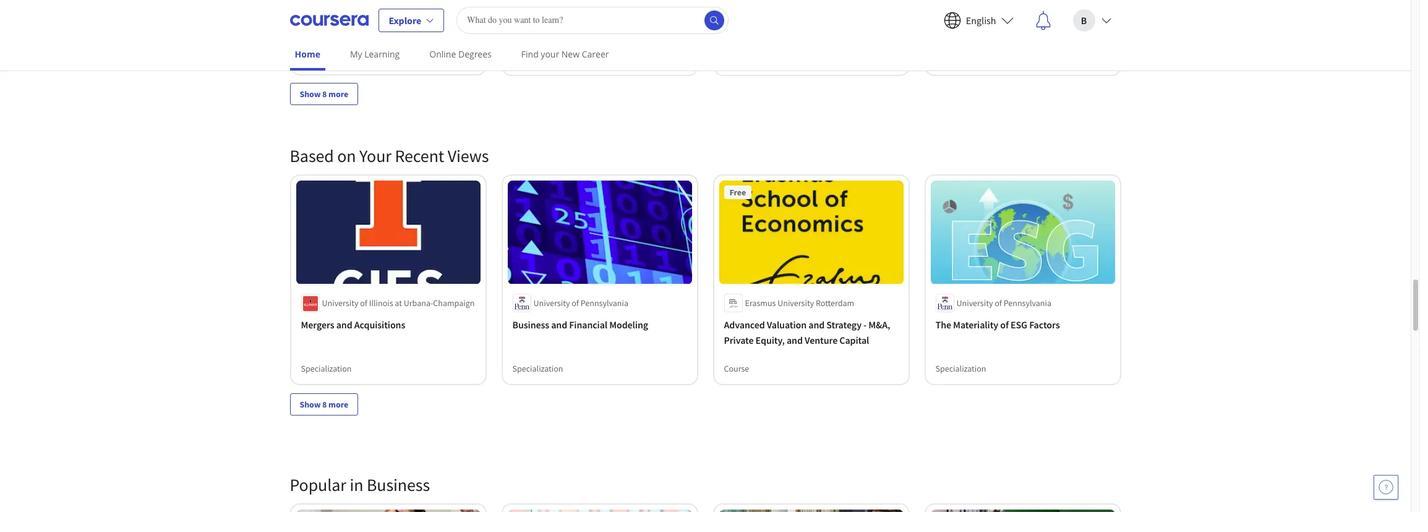 Task type: vqa. For each thing, say whether or not it's contained in the screenshot.
2nd University from the right
yes



Task type: describe. For each thing, give the bounding box(es) containing it.
specialization for mergers
[[301, 363, 352, 374]]

find your new career link
[[517, 40, 614, 68]]

online degrees link
[[425, 40, 497, 68]]

university of pennsylvania for financial
[[534, 298, 629, 309]]

explore mastertrack® certificates collection element
[[282, 0, 1129, 125]]

my learning
[[350, 48, 400, 60]]

show 8 more button inside explore mastertrack® certificates collection element
[[290, 83, 358, 105]]

career
[[582, 48, 609, 60]]

in
[[350, 474, 363, 496]]

find your new career
[[521, 48, 609, 60]]

3 university from the left
[[778, 298, 814, 309]]

university of pennsylvania for of
[[957, 298, 1052, 309]]

capital
[[840, 334, 870, 347]]

the materiality of esg factors link
[[936, 318, 1110, 333]]

explore
[[389, 14, 421, 26]]

recent
[[395, 145, 444, 167]]

show inside 'based on your recent views collection' element
[[300, 399, 321, 410]]

urbana-
[[404, 298, 433, 309]]

english
[[966, 14, 997, 26]]

my learning link
[[345, 40, 405, 68]]

business inside 'element'
[[367, 474, 430, 496]]

show 8 more button inside 'based on your recent views collection' element
[[290, 394, 358, 416]]

your
[[541, 48, 559, 60]]

offered
[[342, 38, 368, 49]]

more for 'show 8 more' button within the 'based on your recent views collection' element
[[329, 399, 348, 410]]

champaign
[[433, 298, 475, 309]]

online
[[430, 48, 456, 60]]

at
[[395, 298, 402, 309]]

based on your recent views
[[290, 145, 489, 167]]

popular in business collection element
[[282, 454, 1129, 512]]

2 mastertrack from the left
[[513, 53, 555, 64]]

explore button
[[378, 8, 444, 32]]

strategy
[[827, 319, 862, 332]]

materiality
[[954, 319, 999, 332]]

8 inside explore mastertrack® certificates collection element
[[322, 89, 327, 100]]

the materiality of esg factors
[[936, 319, 1060, 332]]

university of illinois at urbana-champaign
[[322, 298, 475, 309]]

university for mergers
[[322, 298, 359, 309]]

find
[[521, 48, 539, 60]]

of for financial
[[572, 298, 579, 309]]

credit
[[318, 38, 340, 49]]

free
[[730, 187, 746, 198]]

esg
[[1011, 319, 1028, 332]]

on
[[337, 145, 356, 167]]

of for of
[[995, 298, 1002, 309]]

course
[[724, 363, 750, 374]]

specialization for business
[[513, 363, 563, 374]]

pennsylvania for modeling
[[581, 298, 629, 309]]

b
[[1081, 14, 1087, 26]]

m&a,
[[869, 319, 891, 332]]

your
[[360, 145, 392, 167]]

valuation
[[767, 319, 807, 332]]

erasmus
[[745, 298, 776, 309]]



Task type: locate. For each thing, give the bounding box(es) containing it.
views
[[448, 145, 489, 167]]

2 specialization from the left
[[513, 363, 563, 374]]

2 university of pennsylvania from the left
[[957, 298, 1052, 309]]

mergers and acquisitions link
[[301, 318, 476, 333]]

equity,
[[756, 334, 785, 347]]

business and financial modeling link
[[513, 318, 687, 333]]

b button
[[1063, 0, 1121, 40]]

show 8 more inside explore mastertrack® certificates collection element
[[300, 89, 348, 100]]

1 vertical spatial show 8 more button
[[290, 394, 358, 416]]

more for 'show 8 more' button inside explore mastertrack® certificates collection element
[[329, 89, 348, 100]]

0 vertical spatial 8
[[322, 89, 327, 100]]

university of pennsylvania up business and financial modeling
[[534, 298, 629, 309]]

What do you want to learn? text field
[[457, 6, 729, 34]]

specialization down business and financial modeling
[[513, 363, 563, 374]]

0 horizontal spatial specialization
[[301, 363, 352, 374]]

university up mergers and acquisitions
[[322, 298, 359, 309]]

pennsylvania up business and financial modeling link
[[581, 298, 629, 309]]

university up valuation
[[778, 298, 814, 309]]

business and financial modeling
[[513, 319, 648, 332]]

0 horizontal spatial mastertrack
[[301, 53, 344, 64]]

0 vertical spatial show 8 more button
[[290, 83, 358, 105]]

of up business and financial modeling
[[572, 298, 579, 309]]

specialization for the
[[936, 363, 987, 374]]

specialization
[[301, 363, 352, 374], [513, 363, 563, 374], [936, 363, 987, 374]]

show 8 more for 'show 8 more' button within the 'based on your recent views collection' element
[[300, 399, 348, 410]]

university of pennsylvania
[[534, 298, 629, 309], [957, 298, 1052, 309]]

and down valuation
[[787, 334, 803, 347]]

mergers and acquisitions
[[301, 319, 405, 332]]

1 more from the top
[[329, 89, 348, 100]]

and left financial
[[551, 319, 567, 332]]

1 vertical spatial business
[[367, 474, 430, 496]]

1 mastertrack from the left
[[301, 53, 344, 64]]

and
[[336, 319, 352, 332], [551, 319, 567, 332], [809, 319, 825, 332], [787, 334, 803, 347]]

1 vertical spatial 8
[[322, 399, 327, 410]]

of up the materiality of esg factors on the bottom right
[[995, 298, 1002, 309]]

show 8 more for 'show 8 more' button inside explore mastertrack® certificates collection element
[[300, 89, 348, 100]]

the
[[936, 319, 952, 332]]

based
[[290, 145, 334, 167]]

1 specialization from the left
[[301, 363, 352, 374]]

private
[[724, 334, 754, 347]]

2 university from the left
[[534, 298, 570, 309]]

based on your recent views collection element
[[282, 125, 1129, 436]]

of for acquisitions
[[360, 298, 367, 309]]

erasmus university rotterdam
[[745, 298, 855, 309]]

3 specialization from the left
[[936, 363, 987, 374]]

popular
[[290, 474, 346, 496]]

8 inside 'based on your recent views collection' element
[[322, 399, 327, 410]]

2 more from the top
[[329, 399, 348, 410]]

8
[[322, 89, 327, 100], [322, 399, 327, 410]]

help center image
[[1379, 480, 1394, 495]]

business inside 'based on your recent views collection' element
[[513, 319, 550, 332]]

acquisitions
[[354, 319, 405, 332]]

2 horizontal spatial specialization
[[936, 363, 987, 374]]

1 vertical spatial show 8 more
[[300, 399, 348, 410]]

university up materiality
[[957, 298, 993, 309]]

popular in business
[[290, 474, 430, 496]]

2 show 8 more from the top
[[300, 399, 348, 410]]

1 horizontal spatial mastertrack
[[513, 53, 555, 64]]

0 horizontal spatial business
[[367, 474, 430, 496]]

show 8 more inside 'based on your recent views collection' element
[[300, 399, 348, 410]]

of left illinois
[[360, 298, 367, 309]]

factors
[[1030, 319, 1060, 332]]

1 horizontal spatial university of pennsylvania
[[957, 298, 1052, 309]]

1 8 from the top
[[322, 89, 327, 100]]

1 vertical spatial more
[[329, 399, 348, 410]]

2 show from the top
[[300, 399, 321, 410]]

specialization down 'mergers'
[[301, 363, 352, 374]]

advanced valuation and strategy - m&a, private equity, and venture capital link
[[724, 318, 899, 348]]

0 vertical spatial show
[[300, 89, 321, 100]]

pennsylvania up the materiality of esg factors link in the right of the page
[[1004, 298, 1052, 309]]

0 vertical spatial business
[[513, 319, 550, 332]]

1 horizontal spatial specialization
[[513, 363, 563, 374]]

show 8 more button
[[290, 83, 358, 105], [290, 394, 358, 416]]

1 university from the left
[[322, 298, 359, 309]]

1 show from the top
[[300, 89, 321, 100]]

english button
[[934, 0, 1024, 40]]

learning
[[365, 48, 400, 60]]

4 university from the left
[[957, 298, 993, 309]]

1 show 8 more button from the top
[[290, 83, 358, 105]]

venture
[[805, 334, 838, 347]]

mergers
[[301, 319, 334, 332]]

new
[[562, 48, 580, 60]]

2 show 8 more button from the top
[[290, 394, 358, 416]]

and up 'venture'
[[809, 319, 825, 332]]

university of pennsylvania up the materiality of esg factors on the bottom right
[[957, 298, 1052, 309]]

business
[[513, 319, 550, 332], [367, 474, 430, 496]]

university
[[322, 298, 359, 309], [534, 298, 570, 309], [778, 298, 814, 309], [957, 298, 993, 309]]

1 university of pennsylvania from the left
[[534, 298, 629, 309]]

2 pennsylvania from the left
[[1004, 298, 1052, 309]]

mastertrack left new
[[513, 53, 555, 64]]

credit offered
[[318, 38, 368, 49]]

of
[[360, 298, 367, 309], [572, 298, 579, 309], [995, 298, 1002, 309], [1001, 319, 1009, 332]]

coursera image
[[290, 10, 368, 30]]

None search field
[[457, 6, 729, 34]]

degrees
[[458, 48, 492, 60]]

specialization down materiality
[[936, 363, 987, 374]]

my
[[350, 48, 362, 60]]

more inside 'based on your recent views collection' element
[[329, 399, 348, 410]]

illinois
[[369, 298, 393, 309]]

show 8 more
[[300, 89, 348, 100], [300, 399, 348, 410]]

-
[[864, 319, 867, 332]]

1 vertical spatial show
[[300, 399, 321, 410]]

university for the
[[957, 298, 993, 309]]

of left "esg"
[[1001, 319, 1009, 332]]

modeling
[[610, 319, 648, 332]]

business left financial
[[513, 319, 550, 332]]

1 horizontal spatial business
[[513, 319, 550, 332]]

1 horizontal spatial pennsylvania
[[1004, 298, 1052, 309]]

0 vertical spatial more
[[329, 89, 348, 100]]

show
[[300, 89, 321, 100], [300, 399, 321, 410]]

mastertrack down credit
[[301, 53, 344, 64]]

university for business
[[534, 298, 570, 309]]

1 show 8 more from the top
[[300, 89, 348, 100]]

online degrees
[[430, 48, 492, 60]]

more
[[329, 89, 348, 100], [329, 399, 348, 410]]

rotterdam
[[816, 298, 855, 309]]

mastertrack
[[301, 53, 344, 64], [513, 53, 555, 64]]

0 vertical spatial show 8 more
[[300, 89, 348, 100]]

1 pennsylvania from the left
[[581, 298, 629, 309]]

university up business and financial modeling
[[534, 298, 570, 309]]

and right 'mergers'
[[336, 319, 352, 332]]

home
[[295, 48, 320, 60]]

more inside explore mastertrack® certificates collection element
[[329, 89, 348, 100]]

show inside explore mastertrack® certificates collection element
[[300, 89, 321, 100]]

2 8 from the top
[[322, 399, 327, 410]]

pennsylvania for esg
[[1004, 298, 1052, 309]]

advanced valuation and strategy - m&a, private equity, and venture capital
[[724, 319, 891, 347]]

0 horizontal spatial pennsylvania
[[581, 298, 629, 309]]

business right in
[[367, 474, 430, 496]]

advanced
[[724, 319, 765, 332]]

home link
[[290, 40, 325, 71]]

0 horizontal spatial university of pennsylvania
[[534, 298, 629, 309]]

financial
[[569, 319, 608, 332]]

pennsylvania
[[581, 298, 629, 309], [1004, 298, 1052, 309]]



